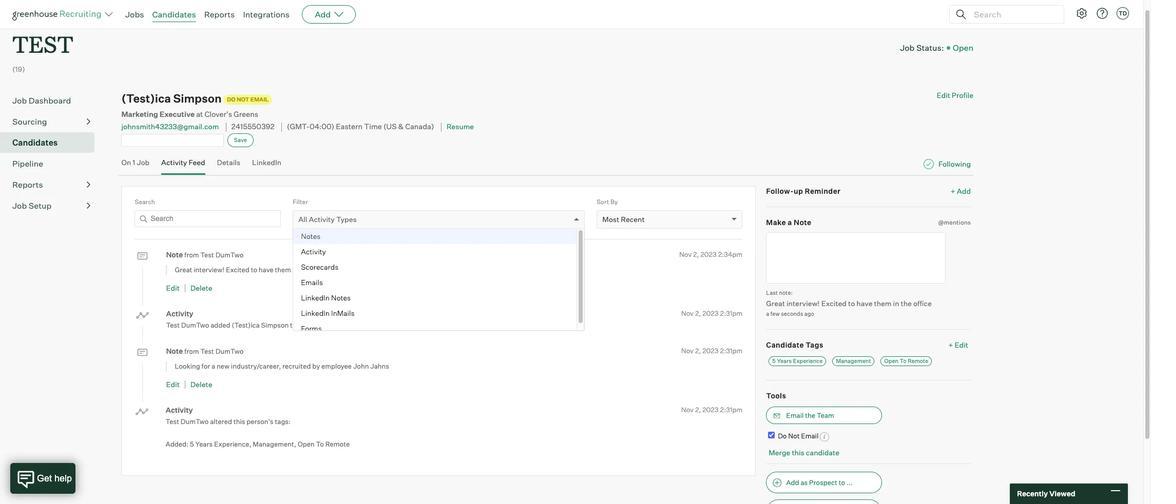 Task type: vqa. For each thing, say whether or not it's contained in the screenshot.
- within the Predicted start date Dec 4 - Jan 1, 2024
no



Task type: locate. For each thing, give the bounding box(es) containing it.
years
[[777, 358, 792, 365], [195, 441, 213, 449]]

1 note from test dumtwo from the top
[[166, 251, 244, 259]]

(test)ica up marketing
[[121, 92, 171, 105]]

1 horizontal spatial in
[[894, 299, 900, 308]]

0 horizontal spatial have
[[259, 266, 274, 274]]

0 vertical spatial +
[[951, 187, 956, 196]]

note from test dumtwo for for
[[166, 347, 244, 356]]

open for open
[[953, 43, 974, 53]]

0 horizontal spatial add
[[315, 9, 331, 20]]

1 from from the top
[[184, 251, 199, 259]]

1 vertical spatial remote
[[326, 441, 350, 449]]

to right "management,"
[[316, 441, 324, 449]]

0 horizontal spatial reports link
[[12, 179, 90, 191]]

notes option
[[293, 229, 577, 244]]

5
[[773, 358, 776, 365], [190, 441, 194, 449]]

0 vertical spatial great
[[175, 266, 192, 274]]

edit profile link
[[937, 91, 974, 100]]

experience
[[793, 358, 823, 365]]

(19)
[[12, 65, 25, 74]]

eastern
[[336, 123, 363, 132]]

1 horizontal spatial search text field
[[972, 7, 1055, 22]]

tags:
[[275, 418, 291, 426]]

linkedin down save link
[[252, 158, 282, 167]]

notes inside 'option'
[[331, 294, 351, 302]]

1 horizontal spatial to
[[900, 358, 907, 365]]

test
[[12, 29, 73, 59]]

johnsmith43233@gmail.com
[[121, 123, 219, 131]]

forms
[[301, 325, 322, 333]]

0 horizontal spatial not
[[237, 96, 249, 103]]

1 horizontal spatial not
[[789, 433, 800, 441]]

None field
[[299, 211, 301, 228]]

open right status: on the right top of the page
[[953, 43, 974, 53]]

1 vertical spatial search text field
[[135, 211, 281, 227]]

scorecards
[[301, 263, 339, 272]]

merge
[[769, 449, 791, 458]]

1 vertical spatial note from test dumtwo
[[166, 347, 244, 356]]

for
[[202, 363, 210, 371]]

following link
[[939, 159, 971, 169]]

1 vertical spatial them
[[875, 299, 892, 308]]

on 1 job link
[[121, 158, 150, 173]]

0 horizontal spatial a
[[212, 363, 215, 371]]

1 vertical spatial edit link
[[166, 381, 180, 389]]

email the team
[[787, 412, 835, 420]]

sourcing link
[[12, 116, 90, 128]]

@mentions link
[[939, 218, 971, 228]]

linkedin inmails option
[[293, 306, 577, 321]]

profile
[[952, 91, 974, 100]]

1 horizontal spatial have
[[857, 299, 873, 308]]

do not email up the greens
[[227, 96, 269, 103]]

5 down 'candidate'
[[773, 358, 776, 365]]

(test)ica right added
[[232, 321, 260, 330]]

0 horizontal spatial years
[[195, 441, 213, 449]]

forms option
[[293, 321, 577, 337]]

edit profile
[[937, 91, 974, 100]]

tools
[[767, 392, 787, 401]]

None text field
[[767, 233, 946, 284]]

0 vertical spatial 5
[[773, 358, 776, 365]]

2 delete link from the top
[[191, 381, 212, 389]]

dumtwo left added
[[181, 321, 209, 330]]

2 vertical spatial nov 2, 2023 2:31pm
[[682, 407, 743, 415]]

open right management
[[885, 358, 899, 365]]

nov 2, 2023 2:31pm
[[682, 310, 743, 318], [682, 347, 743, 355], [682, 407, 743, 415]]

delete link up added
[[191, 284, 212, 293]]

1 vertical spatial this
[[792, 449, 805, 458]]

email up the greens
[[251, 96, 269, 103]]

added
[[211, 321, 230, 330]]

do not email
[[227, 96, 269, 103], [778, 433, 819, 441]]

2 horizontal spatial add
[[957, 187, 971, 196]]

to
[[900, 358, 907, 365], [316, 441, 324, 449]]

0 vertical spatial office
[[312, 266, 329, 274]]

1 vertical spatial delete link
[[191, 381, 212, 389]]

0 vertical spatial delete link
[[191, 284, 212, 293]]

0 vertical spatial them
[[275, 266, 291, 274]]

0 vertical spatial have
[[259, 266, 274, 274]]

open
[[953, 43, 974, 53], [885, 358, 899, 365], [298, 441, 315, 449]]

0 horizontal spatial candidates
[[12, 138, 58, 148]]

delete down for
[[191, 381, 212, 389]]

notes down all
[[301, 232, 321, 241]]

None text field
[[121, 134, 224, 147]]

0 horizontal spatial open
[[298, 441, 315, 449]]

job setup link
[[12, 200, 90, 212]]

reports
[[204, 9, 235, 20], [12, 180, 43, 190]]

0 horizontal spatial to
[[251, 266, 257, 274]]

a right make
[[788, 218, 793, 227]]

linkedin notes
[[301, 294, 351, 302]]

delete link for interview!
[[191, 284, 212, 293]]

dumtwo
[[216, 251, 244, 259], [181, 321, 209, 330], [216, 348, 244, 356], [181, 418, 209, 426]]

linkedin inmails
[[301, 309, 355, 318]]

job inside on 1 job link
[[137, 158, 150, 167]]

reports link
[[204, 9, 235, 20], [12, 179, 90, 191]]

1 horizontal spatial (test)ica
[[232, 321, 260, 330]]

linkedin inside 'option'
[[301, 294, 330, 302]]

0 vertical spatial this
[[234, 418, 245, 426]]

2 vertical spatial open
[[298, 441, 315, 449]]

Search text field
[[972, 7, 1055, 22], [135, 211, 281, 227]]

tags
[[806, 341, 824, 350]]

1
[[133, 158, 135, 167]]

greenhouse.
[[317, 321, 357, 330]]

1 vertical spatial note
[[166, 251, 183, 259]]

1 horizontal spatial the
[[806, 412, 816, 420]]

job inside job dashboard link
[[12, 96, 27, 106]]

reports link up job setup link
[[12, 179, 90, 191]]

them inside last note: great interview! excited to have them in the office a few seconds ago
[[875, 299, 892, 308]]

1 vertical spatial the
[[901, 299, 912, 308]]

years right added:
[[195, 441, 213, 449]]

1 delete link from the top
[[191, 284, 212, 293]]

1 vertical spatial a
[[767, 311, 770, 318]]

list box
[[293, 229, 584, 337]]

greens
[[234, 110, 258, 119]]

excited
[[226, 266, 250, 274], [822, 299, 847, 308]]

time
[[364, 123, 382, 132]]

jobs
[[125, 9, 144, 20]]

few
[[771, 311, 780, 318]]

email inside 'button'
[[787, 412, 804, 420]]

1 horizontal spatial simpson
[[261, 321, 289, 330]]

from for looking
[[184, 348, 199, 356]]

5 right added:
[[190, 441, 194, 449]]

0 vertical spatial linkedin
[[252, 158, 282, 167]]

linkedin inside option
[[301, 309, 330, 318]]

0 horizontal spatial do
[[227, 96, 236, 103]]

make a note
[[767, 218, 812, 227]]

notes
[[301, 232, 321, 241], [331, 294, 351, 302]]

0 vertical spatial open
[[953, 43, 974, 53]]

2 horizontal spatial to
[[849, 299, 856, 308]]

on
[[121, 158, 131, 167]]

not up merge this candidate "link"
[[789, 433, 800, 441]]

recent
[[621, 215, 645, 224]]

a right for
[[212, 363, 215, 371]]

0 horizontal spatial this
[[234, 418, 245, 426]]

integrations link
[[243, 9, 290, 20]]

last note: great interview! excited to have them in the office a few seconds ago
[[767, 290, 932, 318]]

0 vertical spatial edit link
[[166, 284, 180, 293]]

1 horizontal spatial to
[[839, 479, 846, 487]]

0 horizontal spatial great
[[175, 266, 192, 274]]

1 horizontal spatial do
[[778, 433, 787, 441]]

pipeline
[[12, 159, 43, 169]]

do not email up merge this candidate "link"
[[778, 433, 819, 441]]

1 horizontal spatial this
[[792, 449, 805, 458]]

0 vertical spatial 2:31pm
[[721, 310, 743, 318]]

+ for + add
[[951, 187, 956, 196]]

1 vertical spatial (test)ica
[[232, 321, 260, 330]]

0 vertical spatial to
[[900, 358, 907, 365]]

0 vertical spatial note from test dumtwo
[[166, 251, 244, 259]]

1 vertical spatial to
[[849, 299, 856, 308]]

0 horizontal spatial the
[[300, 266, 310, 274]]

1 horizontal spatial excited
[[822, 299, 847, 308]]

great
[[175, 266, 192, 274], [767, 299, 785, 308]]

activity feed link
[[161, 158, 205, 173]]

1 delete from the top
[[191, 284, 212, 293]]

1 vertical spatial nov 2, 2023 2:31pm
[[682, 347, 743, 355]]

2023
[[701, 251, 717, 259], [703, 310, 719, 318], [703, 347, 719, 355], [703, 407, 719, 415]]

2 vertical spatial note
[[166, 347, 183, 356]]

0 vertical spatial not
[[237, 96, 249, 103]]

email left team
[[787, 412, 804, 420]]

dumtwo up great interview! excited to have them in the office
[[216, 251, 244, 259]]

candidates link
[[152, 9, 196, 20], [12, 137, 90, 149]]

candidates right jobs
[[152, 9, 196, 20]]

2 2:31pm from the top
[[721, 347, 743, 355]]

linkedin up the forms on the left of the page
[[301, 309, 330, 318]]

reports link left integrations
[[204, 9, 235, 20]]

0 vertical spatial add
[[315, 9, 331, 20]]

0 horizontal spatial remote
[[326, 441, 350, 449]]

job left the setup
[[12, 201, 27, 211]]

2 horizontal spatial the
[[901, 299, 912, 308]]

configure image
[[1076, 7, 1089, 20]]

the inside last note: great interview! excited to have them in the office a few seconds ago
[[901, 299, 912, 308]]

job right 1
[[137, 158, 150, 167]]

candidates link right jobs
[[152, 9, 196, 20]]

following
[[939, 160, 971, 168]]

nov
[[680, 251, 692, 259], [682, 310, 694, 318], [682, 347, 694, 355], [682, 407, 694, 415]]

1 vertical spatial reports link
[[12, 179, 90, 191]]

1 vertical spatial to
[[316, 441, 324, 449]]

job up sourcing
[[12, 96, 27, 106]]

in
[[293, 266, 299, 274], [894, 299, 900, 308]]

email up merge this candidate
[[802, 433, 819, 441]]

0 horizontal spatial reports
[[12, 180, 43, 190]]

job for job setup
[[12, 201, 27, 211]]

0 vertical spatial interview!
[[194, 266, 225, 274]]

viewed
[[1050, 490, 1076, 499]]

not up the greens
[[237, 96, 249, 103]]

note from test dumtwo up for
[[166, 347, 244, 356]]

0 horizontal spatial office
[[312, 266, 329, 274]]

1 2:31pm from the top
[[721, 310, 743, 318]]

2 from from the top
[[184, 348, 199, 356]]

pipeline link
[[12, 158, 90, 170]]

a left the few
[[767, 311, 770, 318]]

1 vertical spatial have
[[857, 299, 873, 308]]

reports down the pipeline
[[12, 180, 43, 190]]

candidates link down sourcing link
[[12, 137, 90, 149]]

test up added:
[[166, 418, 179, 426]]

1 vertical spatial +
[[949, 341, 954, 350]]

note from test dumtwo up great interview! excited to have them in the office
[[166, 251, 244, 259]]

to for have
[[251, 266, 257, 274]]

setup
[[29, 201, 52, 211]]

delete for interview!
[[191, 284, 212, 293]]

0 horizontal spatial notes
[[301, 232, 321, 241]]

open right "management,"
[[298, 441, 315, 449]]

2 vertical spatial to
[[839, 479, 846, 487]]

integrations
[[243, 9, 290, 20]]

3 nov 2, 2023 2:31pm from the top
[[682, 407, 743, 415]]

them
[[275, 266, 291, 274], [875, 299, 892, 308]]

(test)ica
[[121, 92, 171, 105], [232, 321, 260, 330]]

merge this candidate
[[769, 449, 840, 458]]

this right merge
[[792, 449, 805, 458]]

2 edit link from the top
[[166, 381, 180, 389]]

simpson up at
[[173, 92, 222, 105]]

0 horizontal spatial excited
[[226, 266, 250, 274]]

do right do not email option
[[778, 433, 787, 441]]

job inside job setup link
[[12, 201, 27, 211]]

reports left integrations
[[204, 9, 235, 20]]

1 vertical spatial 5
[[190, 441, 194, 449]]

do up clover's
[[227, 96, 236, 103]]

list box containing notes
[[293, 229, 584, 337]]

1 vertical spatial do
[[778, 433, 787, 441]]

1 edit link from the top
[[166, 284, 180, 293]]

0 vertical spatial reports
[[204, 9, 235, 20]]

job for job status:
[[901, 43, 915, 53]]

to right management
[[900, 358, 907, 365]]

years down 'candidate'
[[777, 358, 792, 365]]

1 vertical spatial do not email
[[778, 433, 819, 441]]

the
[[300, 266, 310, 274], [901, 299, 912, 308], [806, 412, 816, 420]]

prospect
[[810, 479, 838, 487]]

this right altered
[[234, 418, 245, 426]]

by
[[312, 363, 320, 371]]

add inside button
[[787, 479, 800, 487]]

test dumtwo added (test)ica simpson through greenhouse.
[[166, 321, 357, 330]]

greenhouse recruiting image
[[12, 8, 105, 21]]

not
[[237, 96, 249, 103], [789, 433, 800, 441]]

new
[[217, 363, 230, 371]]

(gmt-
[[287, 123, 310, 132]]

management link
[[833, 357, 875, 367]]

0 vertical spatial years
[[777, 358, 792, 365]]

most recent option
[[603, 215, 645, 224]]

2 horizontal spatial open
[[953, 43, 974, 53]]

add
[[315, 9, 331, 20], [957, 187, 971, 196], [787, 479, 800, 487]]

delete up added
[[191, 284, 212, 293]]

canada)
[[405, 123, 434, 132]]

0 vertical spatial delete
[[191, 284, 212, 293]]

0 vertical spatial simpson
[[173, 92, 222, 105]]

2 note from test dumtwo from the top
[[166, 347, 244, 356]]

edit
[[937, 91, 951, 100], [166, 284, 180, 293], [955, 341, 969, 350], [166, 381, 180, 389]]

0 vertical spatial search text field
[[972, 7, 1055, 22]]

1 horizontal spatial remote
[[908, 358, 929, 365]]

job left status: on the right top of the page
[[901, 43, 915, 53]]

candidates down sourcing
[[12, 138, 58, 148]]

linkedin down emails
[[301, 294, 330, 302]]

0 horizontal spatial simpson
[[173, 92, 222, 105]]

to inside button
[[839, 479, 846, 487]]

up
[[794, 187, 804, 196]]

2415550392
[[231, 123, 275, 132]]

1 horizontal spatial great
[[767, 299, 785, 308]]

activity inside option
[[301, 248, 326, 256]]

delete link down for
[[191, 381, 212, 389]]

great interview! excited to have them in the office
[[175, 266, 329, 274]]

1 vertical spatial candidates link
[[12, 137, 90, 149]]

1 horizontal spatial a
[[767, 311, 770, 318]]

linkedin notes option
[[293, 291, 577, 306]]

notes up inmails
[[331, 294, 351, 302]]

2 vertical spatial the
[[806, 412, 816, 420]]

have
[[259, 266, 274, 274], [857, 299, 873, 308]]

1 nov 2, 2023 2:31pm from the top
[[682, 310, 743, 318]]

simpson left through
[[261, 321, 289, 330]]

add inside popup button
[[315, 9, 331, 20]]

3 2:31pm from the top
[[721, 407, 743, 415]]

a inside last note: great interview! excited to have them in the office a few seconds ago
[[767, 311, 770, 318]]

0 vertical spatial reports link
[[204, 9, 235, 20]]

2 delete from the top
[[191, 381, 212, 389]]



Task type: describe. For each thing, give the bounding box(es) containing it.
scorecards option
[[293, 260, 577, 275]]

edit link for great interview! excited to have them in the office
[[166, 284, 180, 293]]

resume link
[[447, 123, 474, 131]]

5 years experience link
[[769, 357, 827, 367]]

1 vertical spatial not
[[789, 433, 800, 441]]

follow-up reminder
[[767, 187, 841, 196]]

save link
[[227, 133, 254, 147]]

1 vertical spatial years
[[195, 441, 213, 449]]

have inside last note: great interview! excited to have them in the office a few seconds ago
[[857, 299, 873, 308]]

edit link for looking for a new industry/career, recruited by employee john jahns
[[166, 381, 180, 389]]

management,
[[253, 441, 296, 449]]

dumtwo up new
[[216, 348, 244, 356]]

in inside last note: great interview! excited to have them in the office a few seconds ago
[[894, 299, 900, 308]]

status:
[[917, 43, 945, 53]]

note from test dumtwo for interview!
[[166, 251, 244, 259]]

+ edit
[[949, 341, 969, 350]]

1 horizontal spatial do not email
[[778, 433, 819, 441]]

activity feed
[[161, 158, 205, 167]]

+ for + edit
[[949, 341, 954, 350]]

search
[[135, 198, 155, 206]]

person's
[[247, 418, 274, 426]]

types
[[336, 215, 357, 224]]

1 vertical spatial add
[[957, 187, 971, 196]]

all activity types
[[299, 215, 357, 224]]

employee
[[322, 363, 352, 371]]

resume
[[447, 123, 474, 131]]

0 vertical spatial email
[[251, 96, 269, 103]]

candidate tags
[[767, 341, 824, 350]]

0 vertical spatial in
[[293, 266, 299, 274]]

office inside last note: great interview! excited to have them in the office a few seconds ago
[[914, 299, 932, 308]]

notes inside option
[[301, 232, 321, 241]]

1 vertical spatial simpson
[[261, 321, 289, 330]]

+ add
[[951, 187, 971, 196]]

activity option
[[293, 244, 577, 260]]

the inside 'button'
[[806, 412, 816, 420]]

from for great
[[184, 251, 199, 259]]

+ edit link
[[946, 339, 971, 353]]

0 horizontal spatial 5
[[190, 441, 194, 449]]

1 horizontal spatial reports
[[204, 9, 235, 20]]

td button
[[1115, 5, 1132, 22]]

executive
[[160, 110, 195, 119]]

add button
[[302, 5, 356, 24]]

td
[[1119, 10, 1128, 17]]

1 vertical spatial reports
[[12, 180, 43, 190]]

marketing
[[121, 110, 158, 119]]

2 vertical spatial a
[[212, 363, 215, 371]]

management
[[837, 358, 872, 365]]

open to remote link
[[881, 357, 933, 367]]

seconds
[[781, 311, 804, 318]]

sort
[[597, 198, 609, 206]]

0 horizontal spatial (test)ica
[[121, 92, 171, 105]]

sort by
[[597, 198, 618, 206]]

by
[[611, 198, 618, 206]]

test dumtwo altered this person's tags:
[[166, 418, 291, 426]]

last
[[767, 290, 778, 297]]

marketing executive at clover's greens
[[121, 110, 258, 119]]

0 horizontal spatial them
[[275, 266, 291, 274]]

merge this candidate link
[[769, 449, 840, 458]]

through
[[290, 321, 315, 330]]

recruited
[[283, 363, 311, 371]]

excited inside last note: great interview! excited to have them in the office a few seconds ago
[[822, 299, 847, 308]]

linkedin for linkedin notes
[[301, 294, 330, 302]]

0 vertical spatial do not email
[[227, 96, 269, 103]]

on 1 job
[[121, 158, 150, 167]]

test up looking
[[166, 321, 180, 330]]

Do Not Email checkbox
[[769, 433, 775, 439]]

(us
[[384, 123, 397, 132]]

1 horizontal spatial candidates
[[152, 9, 196, 20]]

0 horizontal spatial interview!
[[194, 266, 225, 274]]

reminder
[[805, 187, 841, 196]]

test up great interview! excited to have them in the office
[[201, 251, 214, 259]]

job for job dashboard
[[12, 96, 27, 106]]

add for add as prospect to ...
[[787, 479, 800, 487]]

2:34pm
[[719, 251, 743, 259]]

follow-
[[767, 187, 794, 196]]

dumtwo left altered
[[181, 418, 209, 426]]

recently
[[1018, 490, 1049, 499]]

add for add
[[315, 9, 331, 20]]

linkedin for linkedin inmails
[[301, 309, 330, 318]]

+ add link
[[951, 187, 971, 197]]

0 vertical spatial note
[[794, 218, 812, 227]]

email the team button
[[767, 408, 883, 425]]

industry/career,
[[231, 363, 281, 371]]

1 vertical spatial candidates
[[12, 138, 58, 148]]

details link
[[217, 158, 241, 173]]

dashboard
[[29, 96, 71, 106]]

make
[[767, 218, 787, 227]]

to inside last note: great interview! excited to have them in the office a few seconds ago
[[849, 299, 856, 308]]

looking for a new industry/career, recruited by employee john jahns
[[175, 363, 389, 371]]

note for great interview! excited to have them in the office
[[166, 251, 183, 259]]

filter
[[293, 198, 308, 206]]

to for ...
[[839, 479, 846, 487]]

details
[[217, 158, 241, 167]]

experience,
[[214, 441, 251, 449]]

add as prospect to ...
[[787, 479, 853, 487]]

john
[[353, 363, 369, 371]]

5 years experience
[[773, 358, 823, 365]]

candidate
[[767, 341, 804, 350]]

altered
[[210, 418, 232, 426]]

2 vertical spatial email
[[802, 433, 819, 441]]

1 horizontal spatial 5
[[773, 358, 776, 365]]

delete for for
[[191, 381, 212, 389]]

...
[[847, 479, 853, 487]]

inmails
[[331, 309, 355, 318]]

add as prospect to ... button
[[767, 472, 883, 494]]

great inside last note: great interview! excited to have them in the office a few seconds ago
[[767, 299, 785, 308]]

sourcing
[[12, 117, 47, 127]]

added:
[[166, 441, 188, 449]]

ago
[[805, 311, 815, 318]]

0 vertical spatial a
[[788, 218, 793, 227]]

job status:
[[901, 43, 945, 53]]

emails
[[301, 278, 323, 287]]

1 horizontal spatial candidates link
[[152, 9, 196, 20]]

0 vertical spatial the
[[300, 266, 310, 274]]

test up for
[[201, 348, 214, 356]]

&
[[398, 123, 404, 132]]

2 nov 2, 2023 2:31pm from the top
[[682, 347, 743, 355]]

nov 2, 2023 2:34pm
[[680, 251, 743, 259]]

note for looking for a new industry/career, recruited by employee john jahns
[[166, 347, 183, 356]]

at
[[196, 110, 203, 119]]

clover's
[[205, 110, 232, 119]]

jahns
[[371, 363, 389, 371]]

linkedin for linkedin link
[[252, 158, 282, 167]]

interview! inside last note: great interview! excited to have them in the office a few seconds ago
[[787, 299, 820, 308]]

job setup
[[12, 201, 52, 211]]

linkedin link
[[252, 158, 282, 173]]

looking
[[175, 363, 200, 371]]

most recent
[[603, 215, 645, 224]]

0 vertical spatial remote
[[908, 358, 929, 365]]

td button
[[1117, 7, 1130, 20]]

0 horizontal spatial to
[[316, 441, 324, 449]]

delete link for for
[[191, 381, 212, 389]]

emails option
[[293, 275, 577, 291]]

feed
[[189, 158, 205, 167]]

open to remote
[[885, 358, 929, 365]]

all
[[299, 215, 307, 224]]

open for open to remote
[[885, 358, 899, 365]]



